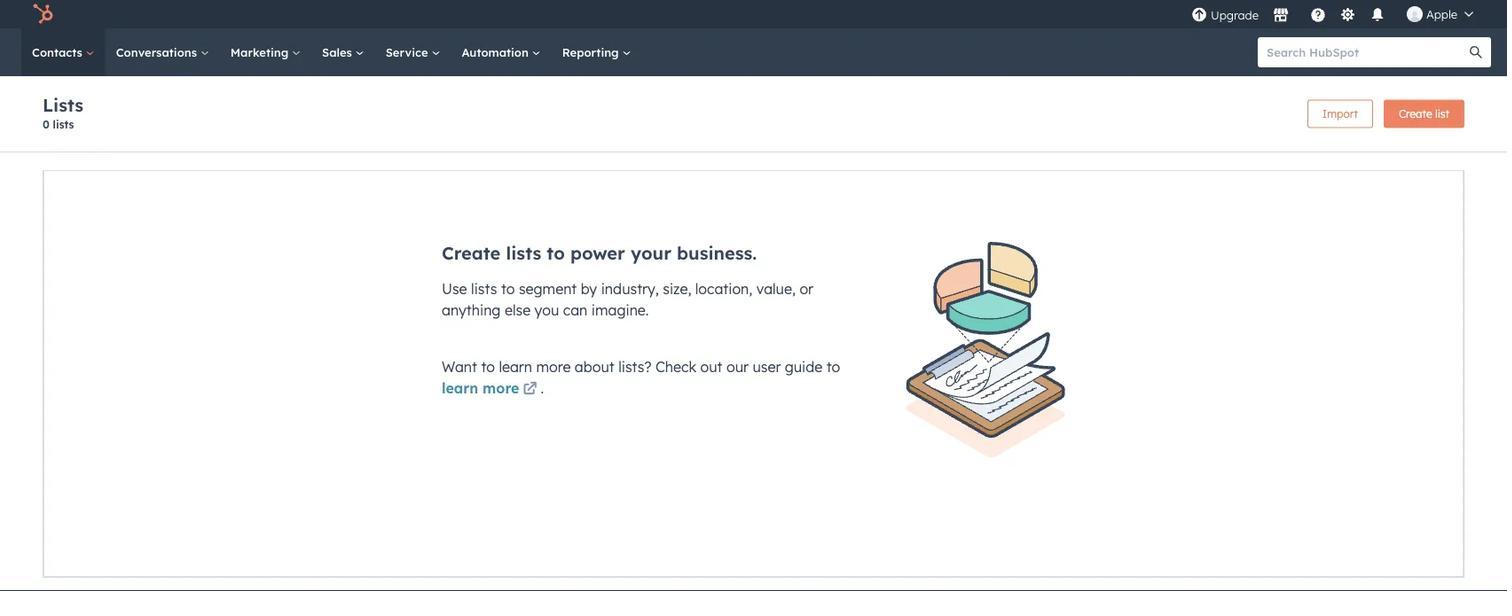 Task type: describe. For each thing, give the bounding box(es) containing it.
create list
[[1400, 107, 1450, 121]]

0
[[43, 118, 50, 131]]

conversations
[[116, 45, 200, 59]]

link opens in a new window image
[[523, 380, 537, 401]]

service link
[[375, 28, 451, 76]]

reporting
[[562, 45, 623, 59]]

marketplaces image
[[1274, 8, 1289, 24]]

check
[[656, 359, 697, 376]]

want to learn more about lists? check out our user guide to
[[442, 359, 841, 376]]

0 horizontal spatial more
[[483, 380, 520, 398]]

lists for create
[[506, 242, 542, 264]]

apple lee image
[[1408, 6, 1423, 22]]

use
[[442, 280, 467, 298]]

1 horizontal spatial more
[[536, 359, 571, 376]]

user
[[753, 359, 781, 376]]

to right guide
[[827, 359, 841, 376]]

marketing link
[[220, 28, 312, 76]]

hubspot image
[[32, 4, 53, 25]]

use lists to segment by industry, size, location, value, or anything else you can imagine.
[[442, 280, 814, 319]]

contacts
[[32, 45, 86, 59]]

help image
[[1311, 8, 1327, 24]]

sales link
[[312, 28, 375, 76]]

import
[[1323, 107, 1359, 121]]

segment
[[519, 280, 577, 298]]

upgrade image
[[1192, 8, 1208, 24]]

1 horizontal spatial learn
[[499, 359, 533, 376]]

create for create list
[[1400, 107, 1433, 121]]

anything
[[442, 302, 501, 319]]

or
[[800, 280, 814, 298]]

can
[[563, 302, 588, 319]]

apple
[[1427, 7, 1458, 21]]

to up segment on the left of page
[[547, 242, 565, 264]]

link opens in a new window image
[[523, 383, 537, 398]]

to inside use lists to segment by industry, size, location, value, or anything else you can imagine.
[[501, 280, 515, 298]]

menu containing apple
[[1190, 0, 1487, 28]]

business.
[[677, 242, 757, 264]]

your
[[631, 242, 672, 264]]

marketing
[[231, 45, 292, 59]]

notifications button
[[1363, 0, 1393, 28]]

settings link
[[1337, 5, 1360, 24]]

industry,
[[601, 280, 659, 298]]

about
[[575, 359, 615, 376]]

marketplaces button
[[1263, 0, 1300, 28]]

conversations link
[[105, 28, 220, 76]]

apple button
[[1397, 0, 1485, 28]]

value,
[[757, 280, 796, 298]]

list
[[1436, 107, 1450, 121]]

automation
[[462, 45, 532, 59]]



Task type: locate. For each thing, give the bounding box(es) containing it.
service
[[386, 45, 432, 59]]

more up .
[[536, 359, 571, 376]]

lists banner
[[43, 94, 1465, 134]]

1 vertical spatial learn
[[442, 380, 479, 398]]

help button
[[1304, 0, 1334, 28]]

1 vertical spatial create
[[442, 242, 501, 264]]

create left list at the top of page
[[1400, 107, 1433, 121]]

search button
[[1462, 37, 1492, 67]]

settings image
[[1341, 8, 1356, 24]]

lists 0 lists
[[43, 94, 84, 131]]

search image
[[1471, 46, 1483, 59]]

0 vertical spatial lists
[[53, 118, 74, 131]]

create list link
[[1384, 100, 1465, 128]]

create for create lists to power your business.
[[442, 242, 501, 264]]

2 horizontal spatial lists
[[506, 242, 542, 264]]

sales
[[322, 45, 356, 59]]

0 horizontal spatial learn
[[442, 380, 479, 398]]

you
[[535, 302, 559, 319]]

by
[[581, 280, 597, 298]]

more
[[536, 359, 571, 376], [483, 380, 520, 398]]

0 vertical spatial learn
[[499, 359, 533, 376]]

to up learn more
[[481, 359, 495, 376]]

location,
[[696, 280, 753, 298]]

1 horizontal spatial lists
[[471, 280, 497, 298]]

lists?
[[619, 359, 652, 376]]

imagine.
[[592, 302, 649, 319]]

1 horizontal spatial create
[[1400, 107, 1433, 121]]

create inside the lists banner
[[1400, 107, 1433, 121]]

to
[[547, 242, 565, 264], [501, 280, 515, 298], [481, 359, 495, 376], [827, 359, 841, 376]]

lists inside lists 0 lists
[[53, 118, 74, 131]]

want
[[442, 359, 477, 376]]

0 horizontal spatial create
[[442, 242, 501, 264]]

learn more link
[[442, 380, 541, 401]]

power
[[571, 242, 626, 264]]

import link
[[1308, 100, 1374, 128]]

.
[[541, 380, 544, 398]]

out
[[701, 359, 723, 376]]

lists right the 0 at the top of page
[[53, 118, 74, 131]]

upgrade
[[1211, 8, 1259, 23]]

2 vertical spatial lists
[[471, 280, 497, 298]]

0 horizontal spatial lists
[[53, 118, 74, 131]]

to up else
[[501, 280, 515, 298]]

contacts link
[[21, 28, 105, 76]]

hubspot link
[[21, 4, 67, 25]]

0 vertical spatial more
[[536, 359, 571, 376]]

create up use
[[442, 242, 501, 264]]

create lists to power your business.
[[442, 242, 757, 264]]

else
[[505, 302, 531, 319]]

lists up anything
[[471, 280, 497, 298]]

lists
[[53, 118, 74, 131], [506, 242, 542, 264], [471, 280, 497, 298]]

learn down want
[[442, 380, 479, 398]]

lists inside use lists to segment by industry, size, location, value, or anything else you can imagine.
[[471, 280, 497, 298]]

lists
[[43, 94, 84, 116]]

menu
[[1190, 0, 1487, 28]]

create
[[1400, 107, 1433, 121], [442, 242, 501, 264]]

learn
[[499, 359, 533, 376], [442, 380, 479, 398]]

more left link opens in a new window icon
[[483, 380, 520, 398]]

reporting link
[[552, 28, 642, 76]]

lists for use
[[471, 280, 497, 298]]

1 vertical spatial more
[[483, 380, 520, 398]]

size,
[[663, 280, 692, 298]]

0 vertical spatial create
[[1400, 107, 1433, 121]]

notifications image
[[1370, 8, 1386, 24]]

learn more
[[442, 380, 520, 398]]

1 vertical spatial lists
[[506, 242, 542, 264]]

automation link
[[451, 28, 552, 76]]

our
[[727, 359, 749, 376]]

learn up link opens in a new window image
[[499, 359, 533, 376]]

guide
[[785, 359, 823, 376]]

Search HubSpot search field
[[1258, 37, 1476, 67]]

lists up segment on the left of page
[[506, 242, 542, 264]]



Task type: vqa. For each thing, say whether or not it's contained in the screenshot.
Create in Lists banner
yes



